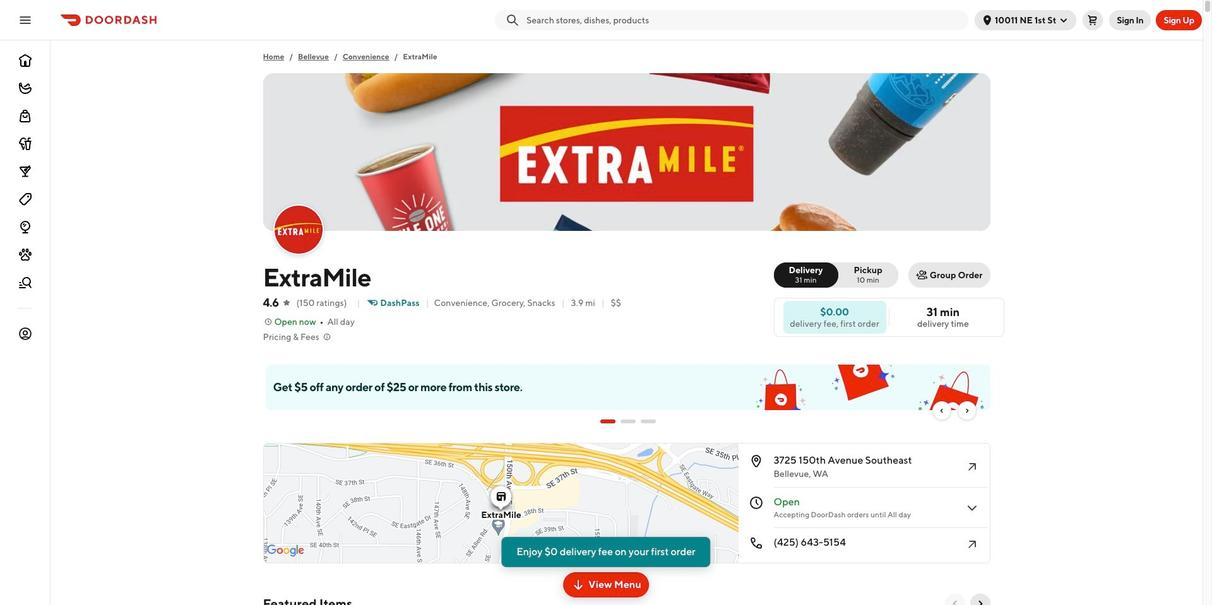 Task type: vqa. For each thing, say whether or not it's contained in the screenshot.
Vegetable)
no



Task type: locate. For each thing, give the bounding box(es) containing it.
extramile image
[[263, 73, 990, 231], [274, 206, 322, 254]]

select promotional banner element
[[600, 410, 656, 433]]

map region
[[264, 444, 738, 563]]

0 items, open order cart image
[[1088, 15, 1098, 25]]

None radio
[[774, 263, 838, 288]]

heading
[[263, 597, 352, 606]]

order methods option group
[[774, 263, 898, 288]]

previous button of carousel image
[[950, 599, 960, 606]]

None radio
[[831, 263, 898, 288]]



Task type: describe. For each thing, give the bounding box(es) containing it.
open menu image
[[18, 12, 33, 27]]

Store search: begin typing to search for stores available on DoorDash text field
[[527, 14, 963, 26]]

powered by google image
[[267, 545, 304, 558]]

next button of carousel image
[[975, 599, 985, 606]]



